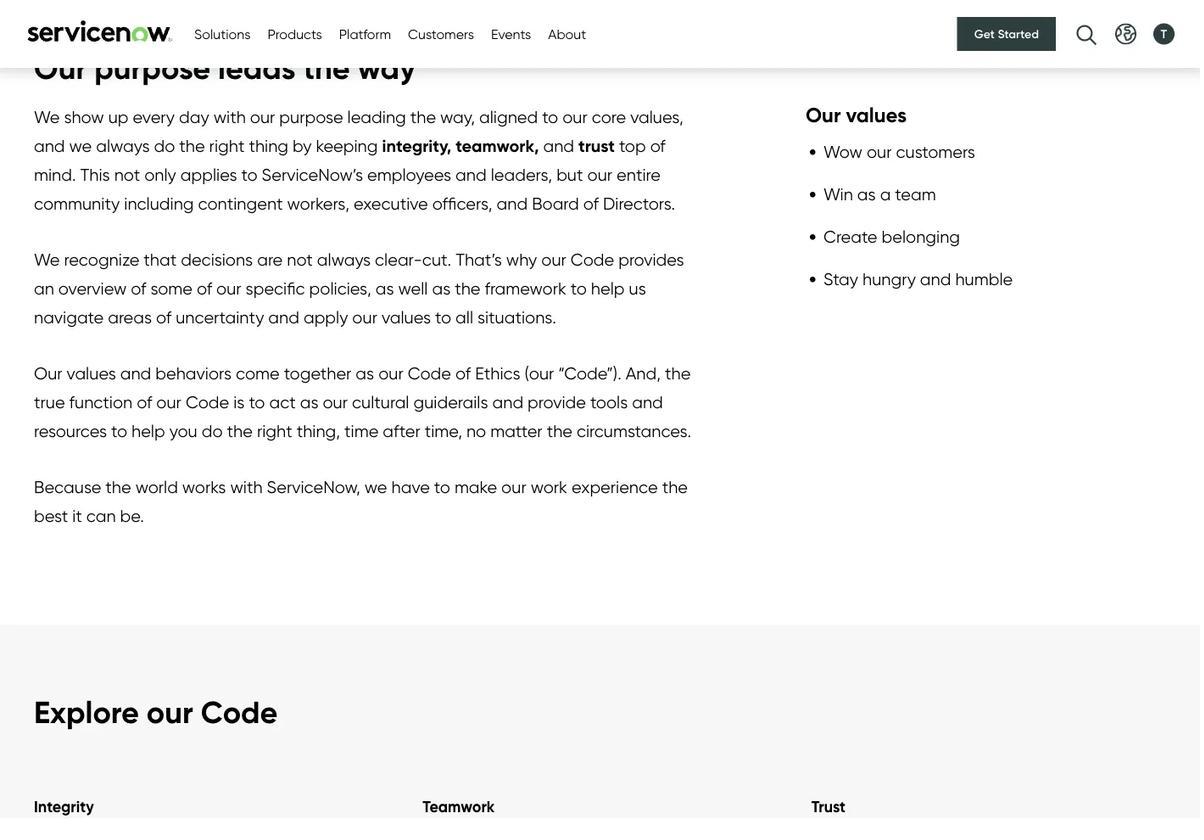 Task type: locate. For each thing, give the bounding box(es) containing it.
framework
[[485, 278, 567, 298]]

way,
[[441, 106, 475, 127]]

us
[[629, 278, 647, 298]]

our down trust
[[588, 164, 613, 184]]

our inside our values and behaviors come together as our code of ethics (our "code"). and, the true function of our code is to act as our cultural guiderails and provide tools and resources to help you do the right thing, time after time, no matter the circumstances.
[[34, 363, 62, 383]]

2 vertical spatial values
[[67, 363, 116, 383]]

mind.
[[34, 164, 76, 184]]

our values
[[806, 102, 907, 128]]

the down products popup button
[[303, 49, 350, 87]]

workers,
[[287, 193, 350, 213]]

with right day
[[214, 106, 246, 127]]

our for our values and behaviors come together as our code of ethics (our "code"). and, the true function of our code is to act as our cultural guiderails and provide tools and resources to help you do the right thing, time after time, no matter the circumstances.
[[34, 363, 62, 383]]

always inside we recognize that decisions are not always clear-cut. that's why our code provides an overview of some of our specific policies, as well as the framework to help us navigate areas of uncertainty and apply our values to all situations.
[[317, 249, 371, 269]]

1 horizontal spatial always
[[317, 249, 371, 269]]

create belonging
[[824, 226, 961, 247]]

the right and,
[[665, 363, 691, 383]]

values down well
[[382, 307, 431, 327]]

provides
[[619, 249, 685, 269]]

platform button
[[339, 24, 391, 44]]

right inside we show up every day with our purpose leading the way, aligned to our core values, and we always do the right thing by keeping
[[209, 135, 245, 156]]

situations.
[[478, 307, 557, 327]]

with
[[214, 106, 246, 127], [230, 476, 263, 497]]

we left show
[[34, 106, 60, 127]]

1 vertical spatial values
[[382, 307, 431, 327]]

1 horizontal spatial not
[[287, 249, 313, 269]]

of right board
[[584, 193, 599, 213]]

code inside we recognize that decisions are not always clear-cut. that's why our code provides an overview of some of our specific policies, as well as the framework to help us navigate areas of uncertainty and apply our values to all situations.
[[571, 249, 615, 269]]

we recognize that decisions are not always clear-cut. that's why our code provides an overview of some of our specific policies, as well as the framework to help us navigate areas of uncertainty and apply our values to all situations.
[[34, 249, 685, 327]]

make
[[455, 476, 497, 497]]

of right top
[[651, 135, 666, 156]]

uncertainty
[[176, 307, 264, 327]]

0 horizontal spatial we
[[69, 135, 92, 156]]

our for our values
[[806, 102, 842, 128]]

our up show
[[34, 49, 87, 87]]

1 horizontal spatial we
[[365, 476, 387, 497]]

not inside top of mind. this not only applies to servicenow's employees and leaders, but our entire community including contingent workers, executive officers, and board of directors.
[[114, 164, 140, 184]]

not right 'are'
[[287, 249, 313, 269]]

we inside we recognize that decisions are not always clear-cut. that's why our code provides an overview of some of our specific policies, as well as the framework to help us navigate areas of uncertainty and apply our values to all situations.
[[34, 249, 60, 269]]

is
[[234, 391, 245, 412]]

1 vertical spatial always
[[317, 249, 371, 269]]

decisions
[[181, 249, 253, 269]]

no
[[467, 420, 487, 441]]

values for our values and behaviors come together as our code of ethics (our "code"). and, the true function of our code is to act as our cultural guiderails and provide tools and resources to help you do the right thing, time after time, no matter the circumstances.
[[67, 363, 116, 383]]

contingent
[[198, 193, 283, 213]]

the down is
[[227, 420, 253, 441]]

1 vertical spatial we
[[34, 249, 60, 269]]

we up an
[[34, 249, 60, 269]]

and up the mind.
[[34, 135, 65, 156]]

create
[[824, 226, 878, 247]]

right down act at the left of page
[[257, 420, 293, 441]]

to right have
[[434, 476, 451, 497]]

we inside we show up every day with our purpose leading the way, aligned to our core values, and we always do the right thing by keeping
[[34, 106, 60, 127]]

we for we recognize that decisions are not always clear-cut. that's why our code provides an overview of some of our specific policies, as well as the framework to help us navigate areas of uncertainty and apply our values to all situations.
[[34, 249, 60, 269]]

stay hungry and humble
[[824, 269, 1014, 289]]

always down up
[[96, 135, 150, 156]]

right up applies
[[209, 135, 245, 156]]

values,
[[631, 106, 684, 127]]

1 horizontal spatial purpose
[[280, 106, 343, 127]]

be.
[[120, 505, 144, 526]]

purpose inside we show up every day with our purpose leading the way, aligned to our core values, and we always do the right thing by keeping
[[280, 106, 343, 127]]

entire
[[617, 164, 661, 184]]

are
[[257, 249, 283, 269]]

always inside we show up every day with our purpose leading the way, aligned to our core values, and we always do the right thing by keeping
[[96, 135, 150, 156]]

0 vertical spatial do
[[154, 135, 175, 156]]

do
[[154, 135, 175, 156], [202, 420, 223, 441]]

time,
[[425, 420, 463, 441]]

0 vertical spatial right
[[209, 135, 245, 156]]

with inside we show up every day with our purpose leading the way, aligned to our core values, and we always do the right thing by keeping
[[214, 106, 246, 127]]

but
[[557, 164, 584, 184]]

we left have
[[365, 476, 387, 497]]

time
[[345, 420, 379, 441]]

guiderails
[[414, 391, 488, 412]]

1 vertical spatial with
[[230, 476, 263, 497]]

0 vertical spatial we
[[34, 106, 60, 127]]

to right framework
[[571, 278, 587, 298]]

belonging
[[882, 226, 961, 247]]

matter
[[491, 420, 543, 441]]

leading
[[348, 106, 406, 127]]

1 horizontal spatial values
[[382, 307, 431, 327]]

1 horizontal spatial right
[[257, 420, 293, 441]]

explore
[[34, 693, 139, 731]]

and down specific
[[268, 307, 300, 327]]

we down show
[[69, 135, 92, 156]]

can
[[86, 505, 116, 526]]

apply
[[304, 307, 348, 327]]

0 horizontal spatial do
[[154, 135, 175, 156]]

our up the true
[[34, 363, 62, 383]]

1 vertical spatial purpose
[[280, 106, 343, 127]]

our left "work"
[[502, 476, 527, 497]]

trust
[[579, 135, 615, 156]]

our up cultural
[[379, 363, 404, 383]]

servicenow image
[[25, 20, 174, 42]]

1 we from the top
[[34, 106, 60, 127]]

we
[[34, 106, 60, 127], [34, 249, 60, 269]]

always
[[96, 135, 150, 156], [317, 249, 371, 269]]

of
[[651, 135, 666, 156], [584, 193, 599, 213], [131, 278, 146, 298], [197, 278, 212, 298], [156, 307, 172, 327], [456, 363, 471, 383], [137, 391, 152, 412]]

0 vertical spatial always
[[96, 135, 150, 156]]

and down belonging
[[921, 269, 952, 289]]

0 vertical spatial help
[[591, 278, 625, 298]]

together
[[284, 363, 352, 383]]

of up guiderails
[[456, 363, 471, 383]]

help left us
[[591, 278, 625, 298]]

have
[[392, 476, 430, 497]]

2 vertical spatial our
[[34, 363, 62, 383]]

0 vertical spatial with
[[214, 106, 246, 127]]

solutions button
[[194, 24, 251, 44]]

overview
[[58, 278, 127, 298]]

values up "function"
[[67, 363, 116, 383]]

values up the wow our customers
[[847, 102, 907, 128]]

2 horizontal spatial values
[[847, 102, 907, 128]]

0 horizontal spatial right
[[209, 135, 245, 156]]

do inside we show up every day with our purpose leading the way, aligned to our core values, and we always do the right thing by keeping
[[154, 135, 175, 156]]

to up 'contingent'
[[241, 164, 258, 184]]

the down day
[[179, 135, 205, 156]]

as right well
[[432, 278, 451, 298]]

to down "function"
[[111, 420, 127, 441]]

with inside because the world works with servicenow, we have to make our work experience the best it can be.
[[230, 476, 263, 497]]

to inside we show up every day with our purpose leading the way, aligned to our core values, and we always do the right thing by keeping
[[543, 106, 559, 127]]

1 vertical spatial help
[[132, 420, 165, 441]]

our
[[250, 106, 275, 127], [563, 106, 588, 127], [867, 141, 892, 162], [588, 164, 613, 184], [542, 249, 567, 269], [216, 278, 242, 298], [353, 307, 378, 327], [379, 363, 404, 383], [156, 391, 182, 412], [323, 391, 348, 412], [502, 476, 527, 497], [147, 693, 193, 731]]

best
[[34, 505, 68, 526]]

win
[[824, 184, 854, 204]]

not
[[114, 164, 140, 184], [287, 249, 313, 269]]

our up "uncertainty"
[[216, 278, 242, 298]]

navigate
[[34, 307, 104, 327]]

values inside our values and behaviors come together as our code of ethics (our "code"). and, the true function of our code is to act as our cultural guiderails and provide tools and resources to help you do the right thing, time after time, no matter the circumstances.
[[67, 363, 116, 383]]

our up you at the left bottom
[[156, 391, 182, 412]]

purpose up by
[[280, 106, 343, 127]]

1 horizontal spatial do
[[202, 420, 223, 441]]

not right this
[[114, 164, 140, 184]]

1 vertical spatial right
[[257, 420, 293, 441]]

1 vertical spatial our
[[806, 102, 842, 128]]

win as a team
[[824, 184, 937, 204]]

of down decisions
[[197, 278, 212, 298]]

to right aligned
[[543, 106, 559, 127]]

our inside because the world works with servicenow, we have to make our work experience the best it can be.
[[502, 476, 527, 497]]

0 vertical spatial purpose
[[94, 49, 211, 87]]

2 we from the top
[[34, 249, 60, 269]]

we inside we show up every day with our purpose leading the way, aligned to our core values, and we always do the right thing by keeping
[[69, 135, 92, 156]]

1 horizontal spatial help
[[591, 278, 625, 298]]

to left all
[[435, 307, 452, 327]]

1 vertical spatial do
[[202, 420, 223, 441]]

0 horizontal spatial not
[[114, 164, 140, 184]]

as left a
[[858, 184, 876, 204]]

to
[[543, 106, 559, 127], [241, 164, 258, 184], [571, 278, 587, 298], [435, 307, 452, 327], [249, 391, 265, 412], [111, 420, 127, 441], [434, 476, 451, 497]]

cut.
[[423, 249, 452, 269]]

help left you at the left bottom
[[132, 420, 165, 441]]

provide
[[528, 391, 586, 412]]

customers
[[408, 25, 474, 42]]

values
[[847, 102, 907, 128], [382, 307, 431, 327], [67, 363, 116, 383]]

0 vertical spatial values
[[847, 102, 907, 128]]

the
[[303, 49, 350, 87], [411, 106, 436, 127], [179, 135, 205, 156], [455, 278, 481, 298], [665, 363, 691, 383], [227, 420, 253, 441], [547, 420, 573, 441], [106, 476, 131, 497], [663, 476, 688, 497]]

1 vertical spatial not
[[287, 249, 313, 269]]

and
[[34, 135, 65, 156], [544, 135, 575, 156], [456, 164, 487, 184], [497, 193, 528, 213], [921, 269, 952, 289], [268, 307, 300, 327], [120, 363, 151, 383], [493, 391, 524, 412], [633, 391, 664, 412]]

true
[[34, 391, 65, 412]]

the up all
[[455, 278, 481, 298]]

by
[[293, 135, 312, 156]]

top of mind. this not only applies to servicenow's employees and leaders, but our entire community including contingent workers, executive officers, and board of directors.
[[34, 135, 676, 213]]

0 vertical spatial we
[[69, 135, 92, 156]]

1 vertical spatial we
[[365, 476, 387, 497]]

you
[[169, 420, 198, 441]]

our up wow
[[806, 102, 842, 128]]

always up policies,
[[317, 249, 371, 269]]

specific
[[246, 278, 305, 298]]

our right why
[[542, 249, 567, 269]]

ethics
[[475, 363, 521, 383]]

do up the only
[[154, 135, 175, 156]]

code
[[571, 249, 615, 269], [408, 363, 452, 383], [186, 391, 229, 412], [201, 693, 278, 731]]

0 vertical spatial our
[[34, 49, 87, 87]]

to inside because the world works with servicenow, we have to make our work experience the best it can be.
[[434, 476, 451, 497]]

and up but
[[544, 135, 575, 156]]

0 vertical spatial not
[[114, 164, 140, 184]]

act
[[269, 391, 296, 412]]

our up the thing,
[[323, 391, 348, 412]]

of right "function"
[[137, 391, 152, 412]]

stay
[[824, 269, 859, 289]]

0 horizontal spatial help
[[132, 420, 165, 441]]

do right you at the left bottom
[[202, 420, 223, 441]]

our inside top of mind. this not only applies to servicenow's employees and leaders, but our entire community including contingent workers, executive officers, and board of directors.
[[588, 164, 613, 184]]

purpose up 'every'
[[94, 49, 211, 87]]

0 horizontal spatial always
[[96, 135, 150, 156]]

day
[[179, 106, 209, 127]]

our
[[34, 49, 87, 87], [806, 102, 842, 128], [34, 363, 62, 383]]

with right works
[[230, 476, 263, 497]]

some
[[151, 278, 193, 298]]

leaders,
[[491, 164, 553, 184]]

behaviors
[[156, 363, 232, 383]]

wow
[[824, 141, 863, 162]]

and up "function"
[[120, 363, 151, 383]]

about button
[[549, 24, 587, 44]]

the up integrity,
[[411, 106, 436, 127]]

we
[[69, 135, 92, 156], [365, 476, 387, 497]]

0 horizontal spatial values
[[67, 363, 116, 383]]



Task type: vqa. For each thing, say whether or not it's contained in the screenshot.
do in our values and behaviors come together as our code of ethics (our "code"). and, the true function of our code is to act as our cultural guiderails and provide tools and resources to help you do the right thing, time after time, no matter the circumstances.
yes



Task type: describe. For each thing, give the bounding box(es) containing it.
as up cultural
[[356, 363, 374, 383]]

top
[[619, 135, 646, 156]]

works
[[182, 476, 226, 497]]

after
[[383, 420, 421, 441]]

to inside top of mind. this not only applies to servicenow's employees and leaders, but our entire community including contingent workers, executive officers, and board of directors.
[[241, 164, 258, 184]]

the down provide at left
[[547, 420, 573, 441]]

hungry
[[863, 269, 917, 289]]

all
[[456, 307, 474, 327]]

every
[[133, 106, 175, 127]]

customers button
[[408, 24, 474, 44]]

employees
[[368, 164, 452, 184]]

directors.
[[603, 193, 676, 213]]

community
[[34, 193, 120, 213]]

clear-
[[375, 249, 423, 269]]

a
[[881, 184, 891, 204]]

we inside because the world works with servicenow, we have to make our work experience the best it can be.
[[365, 476, 387, 497]]

as right act at the left of page
[[300, 391, 319, 412]]

our values and behaviors come together as our code of ethics (our "code"). and, the true function of our code is to act as our cultural guiderails and provide tools and resources to help you do the right thing, time after time, no matter the circumstances.
[[34, 363, 692, 441]]

explore our code
[[34, 693, 278, 731]]

(our
[[525, 363, 555, 383]]

and up matter
[[493, 391, 524, 412]]

the right experience at the bottom
[[663, 476, 688, 497]]

help inside we recognize that decisions are not always clear-cut. that's why our code provides an overview of some of our specific policies, as well as the framework to help us navigate areas of uncertainty and apply our values to all situations.
[[591, 278, 625, 298]]

this
[[80, 164, 110, 184]]

the inside we recognize that decisions are not always clear-cut. that's why our code provides an overview of some of our specific policies, as well as the framework to help us navigate areas of uncertainty and apply our values to all situations.
[[455, 278, 481, 298]]

servicenow,
[[267, 476, 361, 497]]

and inside we show up every day with our purpose leading the way, aligned to our core values, and we always do the right thing by keeping
[[34, 135, 65, 156]]

get
[[975, 26, 995, 41]]

thing,
[[297, 420, 340, 441]]

servicenow's
[[262, 164, 363, 184]]

products button
[[268, 24, 322, 44]]

it
[[72, 505, 82, 526]]

and,
[[626, 363, 661, 383]]

and down leaders,
[[497, 193, 528, 213]]

and up officers,
[[456, 164, 487, 184]]

leads
[[218, 49, 296, 87]]

our right wow
[[867, 141, 892, 162]]

applies
[[181, 164, 237, 184]]

0 horizontal spatial purpose
[[94, 49, 211, 87]]

"code").
[[559, 363, 622, 383]]

way
[[358, 49, 416, 87]]

why
[[506, 249, 538, 269]]

do inside our values and behaviors come together as our code of ethics (our "code"). and, the true function of our code is to act as our cultural guiderails and provide tools and resources to help you do the right thing, time after time, no matter the circumstances.
[[202, 420, 223, 441]]

work
[[531, 476, 568, 497]]

and inside we recognize that decisions are not always clear-cut. that's why our code provides an overview of some of our specific policies, as well as the framework to help us navigate areas of uncertainty and apply our values to all situations.
[[268, 307, 300, 327]]

keeping
[[316, 135, 378, 156]]

because the world works with servicenow, we have to make our work experience the best it can be.
[[34, 476, 688, 526]]

officers,
[[433, 193, 493, 213]]

our down policies,
[[353, 307, 378, 327]]

areas
[[108, 307, 152, 327]]

teamwork,
[[456, 135, 539, 156]]

show
[[64, 106, 104, 127]]

aligned
[[480, 106, 538, 127]]

to right is
[[249, 391, 265, 412]]

that
[[144, 249, 177, 269]]

customers
[[897, 141, 976, 162]]

tools
[[591, 391, 628, 412]]

solutions
[[194, 25, 251, 42]]

teamwork
[[423, 797, 495, 816]]

right inside our values and behaviors come together as our code of ethics (our "code"). and, the true function of our code is to act as our cultural guiderails and provide tools and resources to help you do the right thing, time after time, no matter the circumstances.
[[257, 420, 293, 441]]

function
[[69, 391, 133, 412]]

cultural
[[352, 391, 409, 412]]

values inside we recognize that decisions are not always clear-cut. that's why our code provides an overview of some of our specific policies, as well as the framework to help us navigate areas of uncertainty and apply our values to all situations.
[[382, 307, 431, 327]]

as left well
[[376, 278, 394, 298]]

and inside integrity, teamwork, and trust
[[544, 135, 575, 156]]

team
[[896, 184, 937, 204]]

our purpose leads the way
[[34, 49, 416, 87]]

come
[[236, 363, 280, 383]]

our right explore at the bottom of page
[[147, 693, 193, 731]]

up
[[108, 106, 129, 127]]

events
[[491, 25, 532, 42]]

integrity, teamwork, and trust
[[382, 135, 615, 156]]

not inside we recognize that decisions are not always clear-cut. that's why our code provides an overview of some of our specific policies, as well as the framework to help us navigate areas of uncertainty and apply our values to all situations.
[[287, 249, 313, 269]]

thing
[[249, 135, 289, 156]]

board
[[532, 193, 579, 213]]

including
[[124, 193, 194, 213]]

resources
[[34, 420, 107, 441]]

wow our customers
[[824, 141, 976, 162]]

of down some
[[156, 307, 172, 327]]

only
[[144, 164, 176, 184]]

well
[[398, 278, 428, 298]]

recognize
[[64, 249, 139, 269]]

we for we show up every day with our purpose leading the way, aligned to our core values, and we always do the right thing by keeping
[[34, 106, 60, 127]]

an
[[34, 278, 54, 298]]

that's
[[456, 249, 502, 269]]

started
[[998, 26, 1040, 41]]

and down and,
[[633, 391, 664, 412]]

the up be.
[[106, 476, 131, 497]]

integrity
[[34, 797, 94, 816]]

help inside our values and behaviors come together as our code of ethics (our "code"). and, the true function of our code is to act as our cultural guiderails and provide tools and resources to help you do the right thing, time after time, no matter the circumstances.
[[132, 420, 165, 441]]

humble
[[956, 269, 1014, 289]]

values for our values
[[847, 102, 907, 128]]

our up thing
[[250, 106, 275, 127]]

our for our purpose leads the way
[[34, 49, 87, 87]]

core
[[592, 106, 627, 127]]

circumstances.
[[577, 420, 692, 441]]

our left core on the top of page
[[563, 106, 588, 127]]

of up areas at top
[[131, 278, 146, 298]]

executive
[[354, 193, 428, 213]]



